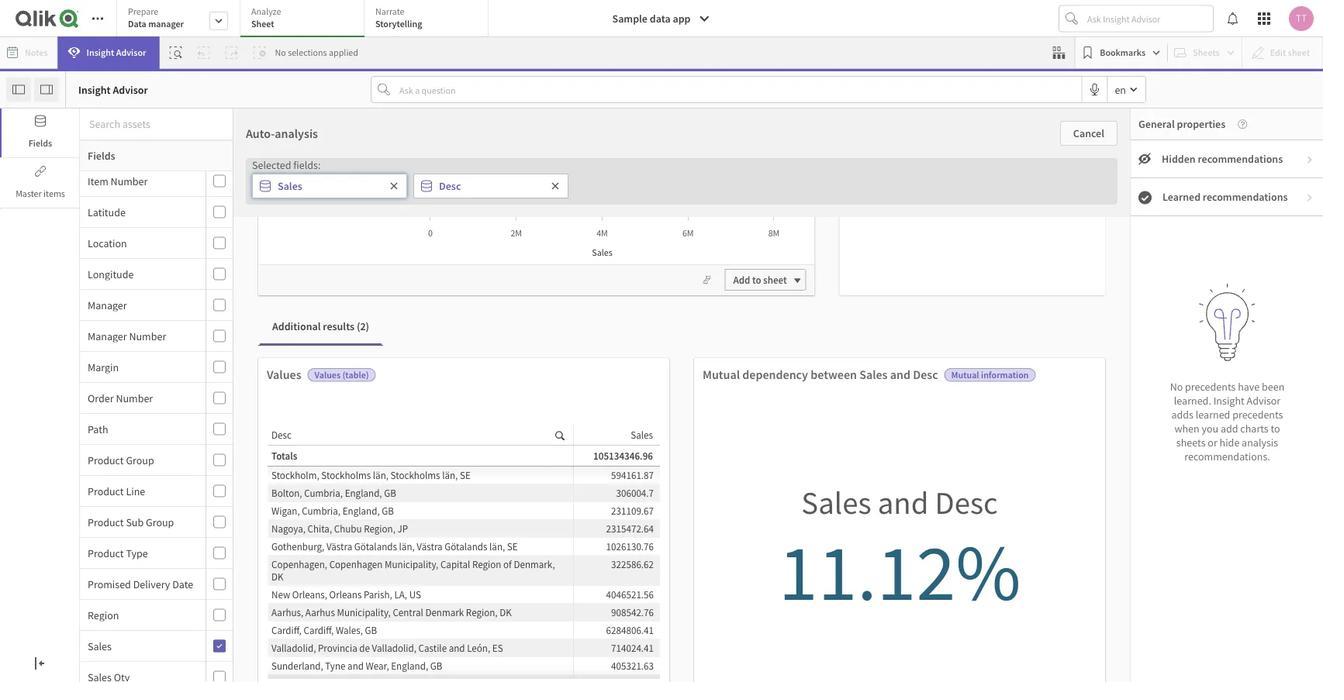 Task type: vqa. For each thing, say whether or not it's contained in the screenshot.
the topmost the 01T17:05:19Z
no



Task type: describe. For each thing, give the bounding box(es) containing it.
län, left "generate"
[[373, 469, 389, 482]]

es
[[492, 642, 503, 655]]

this inside . any found insights can be saved to this sheet.
[[723, 479, 740, 493]]

sample data app
[[613, 12, 691, 26]]

advisor down insight advisor dropdown button at the top
[[113, 83, 148, 97]]

bolton, cumbria, england, gb
[[272, 487, 396, 500]]

hidden recommendations
[[1162, 152, 1283, 166]]

0 vertical spatial se
[[460, 469, 471, 482]]

sheet. for new
[[870, 479, 898, 493]]

advisor up discover
[[448, 478, 481, 490]]

jp
[[398, 523, 408, 535]]

latitude
[[88, 205, 126, 219]]

0 vertical spatial group
[[126, 453, 154, 467]]

to right adding
[[785, 225, 801, 248]]

data inside sample data app button
[[650, 12, 671, 26]]

2 horizontal spatial data
[[693, 435, 713, 449]]

wigan, cumbria, england, gb
[[272, 505, 394, 517]]

deselect field image for desc
[[551, 182, 560, 191]]

manager number button
[[80, 329, 202, 343]]

analysis inside no precedents have been learned. insight advisor adds learned precedents when you add charts to sheets or hide analysis recommendations.
[[1242, 436, 1279, 450]]

master items
[[16, 188, 65, 200]]

sheet. for this
[[511, 500, 539, 514]]

product for product sub group
[[88, 516, 124, 530]]

4046521.56
[[606, 588, 654, 601]]

order
[[88, 391, 114, 405]]

2 vertical spatial england,
[[391, 660, 428, 673]]

region inside region menu item
[[88, 609, 119, 623]]

margin
[[88, 360, 119, 374]]

594161.87
[[611, 469, 654, 482]]

león,
[[467, 642, 490, 655]]

mutual for mutual information
[[952, 369, 980, 381]]

11.12%
[[779, 522, 1021, 622]]

manager
[[148, 18, 184, 30]]

1 västra from the left
[[327, 540, 352, 553]]

charts
[[1241, 422, 1269, 436]]

have
[[1238, 380, 1260, 394]]

adding
[[727, 225, 782, 248]]

(table)
[[343, 369, 369, 381]]

en button
[[1108, 77, 1146, 102]]

properties
[[1177, 117, 1226, 131]]

Ask Insight Advisor text field
[[1085, 6, 1213, 31]]

path button
[[80, 422, 202, 436]]

directly
[[462, 435, 496, 449]]

or inside no precedents have been learned. insight advisor adds learned precedents when you add charts to sheets or hide analysis recommendations.
[[1208, 436, 1218, 450]]

nagoya,
[[272, 523, 306, 535]]

margin menu item
[[80, 352, 233, 383]]

1 vertical spatial insight advisor
[[78, 83, 148, 97]]

region inside copenhagen, copenhagen municipality, capital region of denmark, dk
[[472, 558, 502, 571]]

1 horizontal spatial fields
[[88, 149, 115, 163]]

ask insight advisor
[[621, 457, 700, 470]]

sales qty menu item
[[80, 663, 233, 683]]

promised delivery date button
[[80, 578, 202, 592]]

2 stockholms from the left
[[391, 469, 440, 482]]

6284806.41
[[606, 624, 654, 637]]

chubu
[[334, 523, 362, 535]]

gb down castile
[[430, 660, 443, 673]]

0 vertical spatial analysis
[[275, 126, 318, 141]]

small image inside 'hidden recommendations' button
[[1306, 155, 1315, 165]]

orleans
[[329, 588, 362, 601]]

0 vertical spatial precedents
[[1186, 380, 1236, 394]]

2 valladolid, from the left
[[372, 642, 417, 655]]

municipality, for central
[[337, 606, 391, 619]]

insight advisor button
[[58, 36, 159, 69]]

product for product type
[[88, 547, 124, 561]]

values for values (table)
[[315, 369, 341, 381]]

narrate
[[376, 5, 405, 17]]

add
[[1221, 422, 1239, 436]]

values (table)
[[315, 369, 369, 381]]

narrate storytelling
[[376, 5, 422, 30]]

items
[[44, 188, 65, 200]]

order number menu item
[[80, 383, 233, 414]]

smart search image
[[169, 47, 182, 59]]

hide assets image
[[12, 83, 25, 96]]

order number button
[[80, 391, 202, 405]]

latitude button
[[80, 205, 202, 219]]

find
[[584, 435, 604, 449]]

insight inside dropdown button
[[87, 47, 114, 59]]

product sub group menu item
[[80, 507, 233, 538]]

item number button
[[80, 174, 202, 188]]

your inside the to start creating visualizations and build your new sheet.
[[826, 479, 847, 493]]

location menu item
[[80, 228, 233, 259]]

advisor inside no precedents have been learned. insight advisor adds learned precedents when you add charts to sheets or hide analysis recommendations.
[[1247, 394, 1281, 408]]

prepare data manager
[[128, 5, 184, 30]]

nagoya, chita, chubu region, jp
[[272, 523, 408, 535]]

dk inside copenhagen, copenhagen municipality, capital region of denmark, dk
[[272, 571, 284, 583]]

number for order number
[[116, 391, 153, 405]]

cancel
[[1074, 126, 1105, 140]]

1 vertical spatial dk
[[500, 606, 512, 619]]

2 master items button from the left
[[2, 159, 79, 208]]

de
[[359, 642, 370, 655]]

2 cardiff, from the left
[[304, 624, 334, 637]]

ask
[[621, 457, 635, 470]]

date
[[172, 578, 193, 592]]

0 vertical spatial new
[[606, 435, 625, 449]]

wigan,
[[272, 505, 300, 517]]

path
[[88, 422, 108, 436]]

product for product line
[[88, 485, 124, 498]]

sales right between
[[860, 367, 888, 382]]

applied
[[329, 47, 358, 59]]

advisor inside dropdown button
[[116, 47, 146, 59]]

to inside the to start creating visualizations and build your new sheet.
[[897, 435, 907, 449]]

longitude button
[[80, 267, 202, 281]]

insights inside . save any insights you discover to this sheet.
[[384, 500, 420, 514]]

central
[[393, 606, 423, 619]]

denmark,
[[514, 558, 555, 571]]

0 vertical spatial region,
[[364, 523, 396, 535]]

tyne
[[325, 660, 346, 673]]

have a question?
[[617, 403, 707, 419]]

learned.
[[1174, 394, 1212, 408]]

hide properties image
[[40, 83, 53, 96]]

manager menu item
[[80, 290, 233, 321]]

add to sheet
[[733, 274, 787, 286]]

prepare
[[128, 5, 159, 17]]

. for any
[[710, 456, 713, 470]]

your inside explore your data directly or let qlik generate insights for you with
[[417, 435, 438, 449]]

sample data app button
[[603, 6, 720, 31]]

1 götalands from the left
[[354, 540, 397, 553]]

0 horizontal spatial fields
[[28, 137, 52, 149]]

data inside explore your data directly or let qlik generate insights for you with
[[440, 435, 460, 449]]

manager for manager
[[88, 298, 127, 312]]

england, for wigan, cumbria, england, gb
[[343, 505, 380, 517]]

län, down jp
[[399, 540, 415, 553]]

number for item number
[[111, 174, 148, 188]]

option
[[514, 225, 566, 248]]

la,
[[394, 588, 407, 601]]

bookmarks
[[1100, 47, 1146, 59]]

231109.67
[[611, 505, 654, 517]]

additional results (2) button
[[260, 308, 382, 345]]

advisor down the
[[668, 457, 700, 470]]

additional results (2)
[[272, 319, 369, 333]]

any
[[519, 477, 536, 491]]

promised delivery date menu item
[[80, 569, 233, 600]]

sheet
[[251, 18, 274, 30]]

bookmarks button
[[1079, 40, 1165, 65]]

storytelling
[[376, 18, 422, 30]]

sub
[[126, 516, 144, 530]]

general
[[1139, 117, 1175, 131]]

castile
[[419, 642, 447, 655]]

selected fields:
[[252, 158, 321, 172]]

sales down selected fields:
[[278, 179, 302, 193]]

gb for wigan, cumbria, england, gb
[[382, 505, 394, 517]]

help image
[[1226, 119, 1248, 129]]

small image
[[1306, 193, 1315, 203]]

cumbria, for bolton,
[[304, 487, 343, 500]]

no selections applied
[[275, 47, 358, 59]]

2 vertical spatial insight advisor
[[416, 478, 481, 490]]

latitude menu item
[[80, 197, 233, 228]]

choose
[[429, 225, 487, 248]]

and down de
[[348, 660, 364, 673]]

1 vertical spatial region,
[[466, 606, 498, 619]]

us
[[409, 588, 421, 601]]

build
[[911, 458, 935, 472]]

1 master items button from the left
[[0, 159, 79, 208]]

insights left in
[[627, 435, 663, 449]]

valladolid, provincia de valladolid, castile and león, es
[[272, 642, 503, 655]]

no for no selections applied
[[275, 47, 286, 59]]

saved
[[683, 479, 709, 493]]

recommendations for learned recommendations
[[1203, 190, 1288, 204]]

tab list inside 11.12% application
[[116, 0, 494, 39]]

cancel button
[[1060, 121, 1118, 146]]

question?
[[655, 403, 707, 419]]

to inside no precedents have been learned. insight advisor adds learned precedents when you add charts to sheets or hide analysis recommendations.
[[1271, 422, 1281, 436]]

in
[[665, 435, 673, 449]]



Task type: locate. For each thing, give the bounding box(es) containing it.
sales inside grid
[[631, 429, 653, 441]]

region, left jp
[[364, 523, 396, 535]]

deselect field image
[[389, 182, 399, 191], [551, 182, 560, 191]]

region left of
[[472, 558, 502, 571]]

0 vertical spatial your
[[417, 435, 438, 449]]

number right item
[[111, 174, 148, 188]]

0 vertical spatial this
[[805, 225, 834, 248]]

new up 105134346.96
[[606, 435, 625, 449]]

0 horizontal spatial or
[[499, 435, 508, 449]]

2 götalands from the left
[[445, 540, 488, 553]]

1 horizontal spatial mutual
[[952, 369, 980, 381]]

to inside . save any insights you discover to this sheet.
[[481, 500, 490, 514]]

0 vertical spatial municipality,
[[385, 558, 439, 571]]

0 horizontal spatial sheet.
[[511, 500, 539, 514]]

add to sheet button
[[725, 269, 806, 291]]

auto-analysis
[[246, 126, 318, 141]]

se left for
[[460, 469, 471, 482]]

or left let
[[499, 435, 508, 449]]

region menu item
[[80, 600, 233, 632]]

england, down stockholm, stockholms län, stockholms län, se
[[345, 487, 382, 500]]

insight advisor up discover
[[416, 478, 481, 490]]

sales down region button
[[88, 640, 112, 654]]

data left the app at the top right of page
[[650, 12, 671, 26]]

adds
[[1172, 408, 1194, 422]]

and inside sales and desc 11.12%
[[878, 483, 929, 522]]

0 horizontal spatial valladolid,
[[272, 642, 316, 655]]

to inside button
[[752, 274, 761, 286]]

search image
[[555, 428, 565, 442]]

1 horizontal spatial no
[[1170, 380, 1183, 394]]

1 horizontal spatial this
[[723, 479, 740, 493]]

values for values
[[267, 367, 301, 382]]

region, up león, at the left of the page
[[466, 606, 498, 619]]

selections
[[288, 47, 327, 59]]

0 horizontal spatial region,
[[364, 523, 396, 535]]

insight advisor down data
[[87, 47, 146, 59]]

you
[[1202, 422, 1219, 436], [489, 456, 506, 470], [422, 500, 439, 514]]

mutual
[[703, 367, 740, 382], [952, 369, 980, 381]]

1 horizontal spatial götalands
[[445, 540, 488, 553]]

small image up small image
[[1306, 155, 1315, 165]]

product type
[[88, 547, 148, 561]]

0 vertical spatial region
[[472, 558, 502, 571]]

2 horizontal spatial you
[[1202, 422, 1219, 436]]

or inside explore your data directly or let qlik generate insights for you with
[[499, 435, 508, 449]]

3 product from the top
[[88, 516, 124, 530]]

insight advisor inside dropdown button
[[87, 47, 146, 59]]

1 vertical spatial municipality,
[[337, 606, 391, 619]]

analysis up selected fields:
[[275, 126, 318, 141]]

1 horizontal spatial dk
[[500, 606, 512, 619]]

västra down nagoya, chita, chubu region, jp
[[327, 540, 352, 553]]

manager
[[88, 298, 127, 312], [88, 329, 127, 343]]

1 vertical spatial region
[[88, 609, 119, 623]]

analyze sheet
[[251, 5, 281, 30]]

1 vertical spatial group
[[146, 516, 174, 530]]

municipality, down "parish,"
[[337, 606, 391, 619]]

1 valladolid, from the left
[[272, 642, 316, 655]]

this
[[805, 225, 834, 248], [723, 479, 740, 493], [492, 500, 509, 514]]

0 horizontal spatial data
[[440, 435, 460, 449]]

group up product line button at bottom left
[[126, 453, 154, 467]]

sheet...
[[838, 225, 894, 248]]

view disabled image
[[1139, 153, 1151, 165]]

mutual left dependency
[[703, 367, 740, 382]]

england,
[[345, 487, 382, 500], [343, 505, 380, 517], [391, 660, 428, 673]]

number for manager number
[[129, 329, 166, 343]]

product down path on the bottom left of page
[[88, 453, 124, 467]]

data left directly
[[440, 435, 460, 449]]

0 horizontal spatial stockholms
[[321, 469, 371, 482]]

2 product from the top
[[88, 485, 124, 498]]

number up margin button
[[129, 329, 166, 343]]

11.12% application
[[0, 0, 1324, 683]]

1 horizontal spatial .
[[710, 456, 713, 470]]

0 horizontal spatial se
[[460, 469, 471, 482]]

1 horizontal spatial deselect field image
[[551, 182, 560, 191]]

desc inside grid
[[272, 429, 292, 441]]

with
[[508, 456, 528, 470]]

line
[[126, 485, 145, 498]]

1 vertical spatial england,
[[343, 505, 380, 517]]

find new insights in the data using
[[584, 435, 740, 449]]

1 vertical spatial you
[[489, 456, 506, 470]]

region down promised
[[88, 609, 119, 623]]

manager up margin on the left of the page
[[88, 329, 127, 343]]

recommendations for hidden recommendations
[[1198, 152, 1283, 166]]

a
[[646, 403, 652, 419]]

105134346.96
[[594, 450, 653, 462]]

no inside no precedents have been learned. insight advisor adds learned precedents when you add charts to sheets or hide analysis recommendations.
[[1170, 380, 1183, 394]]

path menu item
[[80, 414, 233, 445]]

values left (table)
[[315, 369, 341, 381]]

0 horizontal spatial deselect field image
[[389, 182, 399, 191]]

and left build
[[892, 458, 909, 472]]

no precedents have been learned. insight advisor adds learned precedents when you add charts to sheets or hide analysis recommendations.
[[1170, 380, 1285, 464]]

1 horizontal spatial sheet.
[[648, 500, 676, 514]]

sheet. inside . any found insights can be saved to this sheet.
[[648, 500, 676, 514]]

(2)
[[357, 319, 369, 333]]

orleans,
[[292, 588, 327, 601]]

grid inside 11.12% application
[[268, 425, 664, 683]]

manager inside menu item
[[88, 298, 127, 312]]

cumbria, up the wigan, cumbria, england, gb
[[304, 487, 343, 500]]

1 vertical spatial precedents
[[1233, 408, 1284, 422]]

cardiff,
[[272, 624, 302, 637], [304, 624, 334, 637]]

. left save on the left
[[491, 477, 493, 491]]

menu containing item number
[[80, 166, 233, 683]]

you inside explore your data directly or let qlik generate insights for you with
[[489, 456, 506, 470]]

you inside . save any insights you discover to this sheet.
[[422, 500, 439, 514]]

recommendations down help 'image'
[[1198, 152, 1283, 166]]

se up of
[[507, 540, 518, 553]]

1 horizontal spatial you
[[489, 456, 506, 470]]

values down additional
[[267, 367, 301, 382]]

totals
[[272, 450, 297, 462]]

app
[[673, 12, 691, 26]]

small image inside learned recommendations button
[[1139, 191, 1152, 204]]

region
[[472, 558, 502, 571], [88, 609, 119, 623]]

gothenburg, västra götalands län, västra götalands län, se
[[272, 540, 518, 553]]

or
[[499, 435, 508, 449], [1208, 436, 1218, 450]]

1 horizontal spatial analysis
[[1242, 436, 1279, 450]]

405321.63
[[611, 660, 654, 673]]

2 manager from the top
[[88, 329, 127, 343]]

you inside no precedents have been learned. insight advisor adds learned precedents when you add charts to sheets or hide analysis recommendations.
[[1202, 422, 1219, 436]]

1 horizontal spatial valladolid,
[[372, 642, 417, 655]]

to right saved
[[711, 479, 721, 493]]

sales down the a
[[631, 429, 653, 441]]

and right between
[[890, 367, 911, 382]]

insights inside explore your data directly or let qlik generate insights for you with
[[437, 456, 472, 470]]

longitude menu item
[[80, 259, 233, 290]]

sales down visualizations
[[802, 483, 872, 522]]

gb for cardiff, cardiff, wales, gb
[[365, 624, 377, 637]]

selections tool image
[[1053, 47, 1065, 59]]

start
[[909, 435, 930, 449]]

mutual information
[[952, 369, 1029, 381]]

insight inside no precedents have been learned. insight advisor adds learned precedents when you add charts to sheets or hide analysis recommendations.
[[1214, 394, 1245, 408]]

0 horizontal spatial your
[[417, 435, 438, 449]]

number up path button
[[116, 391, 153, 405]]

1 horizontal spatial values
[[315, 369, 341, 381]]

number inside menu item
[[111, 174, 148, 188]]

0 horizontal spatial you
[[422, 500, 439, 514]]

mutual left information
[[952, 369, 980, 381]]

and inside the to start creating visualizations and build your new sheet.
[[892, 458, 909, 472]]

2315472.64
[[606, 523, 654, 535]]

fields:
[[293, 158, 321, 172]]

to right add
[[752, 274, 761, 286]]

Ask a question text field
[[396, 77, 1082, 102]]

. save any insights you discover to this sheet.
[[384, 477, 539, 514]]

grid containing desc
[[268, 425, 664, 683]]

. inside . any found insights can be saved to this sheet.
[[710, 456, 713, 470]]

sheet. inside . save any insights you discover to this sheet.
[[511, 500, 539, 514]]

1 horizontal spatial data
[[650, 12, 671, 26]]

using
[[715, 435, 740, 449]]

1 vertical spatial .
[[491, 477, 493, 491]]

västra
[[327, 540, 352, 553], [417, 540, 443, 553]]

recommendations inside button
[[1198, 152, 1283, 166]]

insights left for
[[437, 456, 472, 470]]

precedents up learned
[[1186, 380, 1236, 394]]

number
[[111, 174, 148, 188], [129, 329, 166, 343], [116, 391, 153, 405]]

0 vertical spatial .
[[710, 456, 713, 470]]

recommendations down 'hidden recommendations' button
[[1203, 190, 1288, 204]]

menu inside 11.12% application
[[80, 166, 233, 683]]

1 horizontal spatial region
[[472, 558, 502, 571]]

precedents down the have
[[1233, 408, 1284, 422]]

you right for
[[489, 456, 506, 470]]

get
[[641, 225, 665, 248]]

insights down ask
[[613, 479, 648, 493]]

new inside the to start creating visualizations and build your new sheet.
[[849, 479, 868, 493]]

menu
[[80, 166, 233, 683]]

order number
[[88, 391, 153, 405]]

manager down longitude in the top of the page
[[88, 298, 127, 312]]

0 horizontal spatial small image
[[1139, 191, 1152, 204]]

product type menu item
[[80, 538, 233, 569]]

sample
[[613, 12, 648, 26]]

this down save on the left
[[492, 500, 509, 514]]

analysis right the hide on the right bottom of the page
[[1242, 436, 1279, 450]]

2 vertical spatial number
[[116, 391, 153, 405]]

item
[[88, 174, 108, 188]]

län, up discover
[[442, 469, 458, 482]]

1 product from the top
[[88, 453, 124, 467]]

deselect field image for sales
[[389, 182, 399, 191]]

recommendations inside button
[[1203, 190, 1288, 204]]

manager inside menu item
[[88, 329, 127, 343]]

322586.62
[[611, 558, 654, 571]]

sheet. down visualizations
[[870, 479, 898, 493]]

selected
[[252, 158, 291, 172]]

copenhagen,
[[272, 558, 327, 571]]

0 horizontal spatial values
[[267, 367, 301, 382]]

between
[[811, 367, 857, 382]]

this inside . save any insights you discover to this sheet.
[[492, 500, 509, 514]]

.
[[710, 456, 713, 470], [491, 477, 493, 491]]

an
[[491, 225, 511, 248]]

1 vertical spatial small image
[[1139, 191, 1152, 204]]

0 vertical spatial manager
[[88, 298, 127, 312]]

location button
[[80, 236, 202, 250]]

terry turtle image
[[1289, 6, 1314, 31]]

hide
[[1220, 436, 1240, 450]]

product left sub
[[88, 516, 124, 530]]

sales inside sales and desc 11.12%
[[802, 483, 872, 522]]

1 horizontal spatial region,
[[466, 606, 498, 619]]

0 horizontal spatial no
[[275, 47, 286, 59]]

1 vertical spatial analysis
[[1242, 436, 1279, 450]]

0 horizontal spatial mutual
[[703, 367, 740, 382]]

you left add
[[1202, 422, 1219, 436]]

fields up item
[[88, 149, 115, 163]]

municipality, down gothenburg, västra götalands län, västra götalands län, se
[[385, 558, 439, 571]]

new down visualizations
[[849, 479, 868, 493]]

tab list
[[116, 0, 494, 39]]

item number menu item
[[80, 166, 233, 197]]

dependency
[[743, 367, 808, 382]]

0 horizontal spatial dk
[[272, 571, 284, 583]]

advisor up charts
[[1247, 394, 1281, 408]]

longitude
[[88, 267, 134, 281]]

0 vertical spatial cumbria,
[[304, 487, 343, 500]]

visualizations
[[828, 458, 890, 472]]

cumbria, for wigan,
[[302, 505, 341, 517]]

0 vertical spatial number
[[111, 174, 148, 188]]

1 vertical spatial new
[[849, 479, 868, 493]]

0 vertical spatial no
[[275, 47, 286, 59]]

0 horizontal spatial this
[[492, 500, 509, 514]]

0 horizontal spatial götalands
[[354, 540, 397, 553]]

1 vertical spatial se
[[507, 540, 518, 553]]

to left the "get"
[[621, 225, 637, 248]]

2 vertical spatial this
[[492, 500, 509, 514]]

when
[[1175, 422, 1200, 436]]

1 vertical spatial no
[[1170, 380, 1183, 394]]

started
[[669, 225, 724, 248]]

product for product group
[[88, 453, 124, 467]]

. for save
[[491, 477, 493, 491]]

1 horizontal spatial small image
[[1306, 155, 1315, 165]]

1 vertical spatial cumbria,
[[302, 505, 341, 517]]

. inside . save any insights you discover to this sheet.
[[491, 477, 493, 491]]

mutual dependency between sales and desc
[[703, 367, 938, 382]]

0 horizontal spatial analysis
[[275, 126, 318, 141]]

gb up de
[[365, 624, 377, 637]]

promised delivery date
[[88, 578, 193, 592]]

product
[[88, 453, 124, 467], [88, 485, 124, 498], [88, 516, 124, 530], [88, 547, 124, 561]]

no for no precedents have been learned. insight advisor adds learned precedents when you add charts to sheets or hide analysis recommendations.
[[1170, 380, 1183, 394]]

0 horizontal spatial cardiff,
[[272, 624, 302, 637]]

2 horizontal spatial sheet.
[[870, 479, 898, 493]]

0 vertical spatial insight advisor
[[87, 47, 146, 59]]

product line menu item
[[80, 476, 233, 507]]

dk up new
[[272, 571, 284, 583]]

creating
[[789, 458, 826, 472]]

0 horizontal spatial region
[[88, 609, 119, 623]]

1 manager from the top
[[88, 298, 127, 312]]

and left león, at the left of the page
[[449, 642, 465, 655]]

gb down stockholm, stockholms län, stockholms län, se
[[384, 487, 396, 500]]

fields up master items
[[28, 137, 52, 149]]

stockholms up the bolton, cumbria, england, gb
[[321, 469, 371, 482]]

small image
[[1306, 155, 1315, 165], [1139, 191, 1152, 204]]

tab list containing prepare
[[116, 0, 494, 39]]

0 horizontal spatial new
[[606, 435, 625, 449]]

0 vertical spatial dk
[[272, 571, 284, 583]]

desc inside sales and desc 11.12%
[[935, 483, 998, 522]]

1 vertical spatial your
[[826, 479, 847, 493]]

2 västra from the left
[[417, 540, 443, 553]]

manager button
[[80, 298, 202, 312]]

manager number menu item
[[80, 321, 233, 352]]

the
[[676, 435, 691, 449]]

capital
[[441, 558, 470, 571]]

small image left 'learned'
[[1139, 191, 1152, 204]]

product group
[[88, 453, 154, 467]]

insights inside . any found insights can be saved to this sheet.
[[613, 479, 648, 493]]

sales menu item
[[80, 632, 233, 663]]

insights up jp
[[384, 500, 420, 514]]

4 product from the top
[[88, 547, 124, 561]]

0 vertical spatial england,
[[345, 487, 382, 500]]

gb for bolton, cumbria, england, gb
[[384, 487, 396, 500]]

you left discover
[[422, 500, 439, 514]]

sheet. inside the to start creating visualizations and build your new sheet.
[[870, 479, 898, 493]]

. left any
[[710, 456, 713, 470]]

1 horizontal spatial your
[[826, 479, 847, 493]]

sheet
[[764, 274, 787, 286]]

dk up es
[[500, 606, 512, 619]]

sheet. down any
[[511, 500, 539, 514]]

1 vertical spatial this
[[723, 479, 740, 493]]

region button
[[80, 609, 202, 623]]

Search assets text field
[[80, 110, 233, 138]]

1 horizontal spatial or
[[1208, 436, 1218, 450]]

no up adds at the right bottom of page
[[1170, 380, 1183, 394]]

grid
[[268, 425, 664, 683]]

analysis
[[275, 126, 318, 141], [1242, 436, 1279, 450]]

1 stockholms from the left
[[321, 469, 371, 482]]

1 vertical spatial manager
[[88, 329, 127, 343]]

0 vertical spatial recommendations
[[1198, 152, 1283, 166]]

this left the sheet... at the right of the page
[[805, 225, 834, 248]]

wales,
[[336, 624, 363, 637]]

1 cardiff, from the left
[[272, 624, 302, 637]]

england, down valladolid, provincia de valladolid, castile and león, es
[[391, 660, 428, 673]]

advisor down data
[[116, 47, 146, 59]]

new
[[606, 435, 625, 449], [849, 479, 868, 493]]

manager for manager number
[[88, 329, 127, 343]]

1 horizontal spatial cardiff,
[[304, 624, 334, 637]]

search image
[[602, 456, 621, 470]]

or left the hide on the right bottom of the page
[[1208, 436, 1218, 450]]

0 vertical spatial you
[[1202, 422, 1219, 436]]

sheet. down can at the bottom of page
[[648, 500, 676, 514]]

mutual for mutual dependency between sales and desc
[[703, 367, 740, 382]]

0 horizontal spatial .
[[491, 477, 493, 491]]

be
[[669, 479, 680, 493]]

explore your data directly or let qlik generate insights for you with
[[381, 435, 542, 470]]

1 horizontal spatial new
[[849, 479, 868, 493]]

0 vertical spatial small image
[[1306, 155, 1315, 165]]

promised
[[88, 578, 131, 592]]

stockholms down explore
[[391, 469, 440, 482]]

product group menu item
[[80, 445, 233, 476]]

learned recommendations button
[[1131, 178, 1324, 216]]

hidden
[[1162, 152, 1196, 166]]

copenhagen, copenhagen municipality, capital region of denmark, dk
[[272, 558, 555, 583]]

sales button
[[80, 640, 202, 654]]

gb up gothenburg, västra götalands län, västra götalands län, se
[[382, 505, 394, 517]]

data right the
[[693, 435, 713, 449]]

this down any
[[723, 479, 740, 493]]

cumbria, up "chita,"
[[302, 505, 341, 517]]

1 horizontal spatial stockholms
[[391, 469, 440, 482]]

län, up of
[[490, 540, 505, 553]]

gb
[[384, 487, 396, 500], [382, 505, 394, 517], [365, 624, 377, 637], [430, 660, 443, 673]]

discover
[[441, 500, 479, 514]]

en
[[1115, 83, 1127, 97]]

group right sub
[[146, 516, 174, 530]]

let
[[510, 435, 522, 449]]

and down build
[[878, 483, 929, 522]]

1 vertical spatial number
[[129, 329, 166, 343]]

götalands up copenhagen
[[354, 540, 397, 553]]

1 vertical spatial recommendations
[[1203, 190, 1288, 204]]

sales inside menu item
[[88, 640, 112, 654]]

2 deselect field image from the left
[[551, 182, 560, 191]]

provincia
[[318, 642, 357, 655]]

1 horizontal spatial västra
[[417, 540, 443, 553]]

0 horizontal spatial västra
[[327, 540, 352, 553]]

england, up chubu
[[343, 505, 380, 517]]

your up "generate"
[[417, 435, 438, 449]]

denmark
[[425, 606, 464, 619]]

municipality, inside copenhagen, copenhagen municipality, capital region of denmark, dk
[[385, 558, 439, 571]]

västra up copenhagen, copenhagen municipality, capital region of denmark, dk
[[417, 540, 443, 553]]

municipality, for capital
[[385, 558, 439, 571]]

england, for bolton, cumbria, england, gb
[[345, 487, 382, 500]]

no left selections
[[275, 47, 286, 59]]

2 vertical spatial you
[[422, 500, 439, 514]]

1 horizontal spatial se
[[507, 540, 518, 553]]

2 horizontal spatial this
[[805, 225, 834, 248]]

1 deselect field image from the left
[[389, 182, 399, 191]]

to inside . any found insights can be saved to this sheet.
[[711, 479, 721, 493]]

advisor
[[116, 47, 146, 59], [113, 83, 148, 97], [1247, 394, 1281, 408], [668, 457, 700, 470], [448, 478, 481, 490]]

valladolid, up sunderland,
[[272, 642, 316, 655]]

to right discover
[[481, 500, 490, 514]]

product left type
[[88, 547, 124, 561]]

valladolid, up wear,
[[372, 642, 417, 655]]



